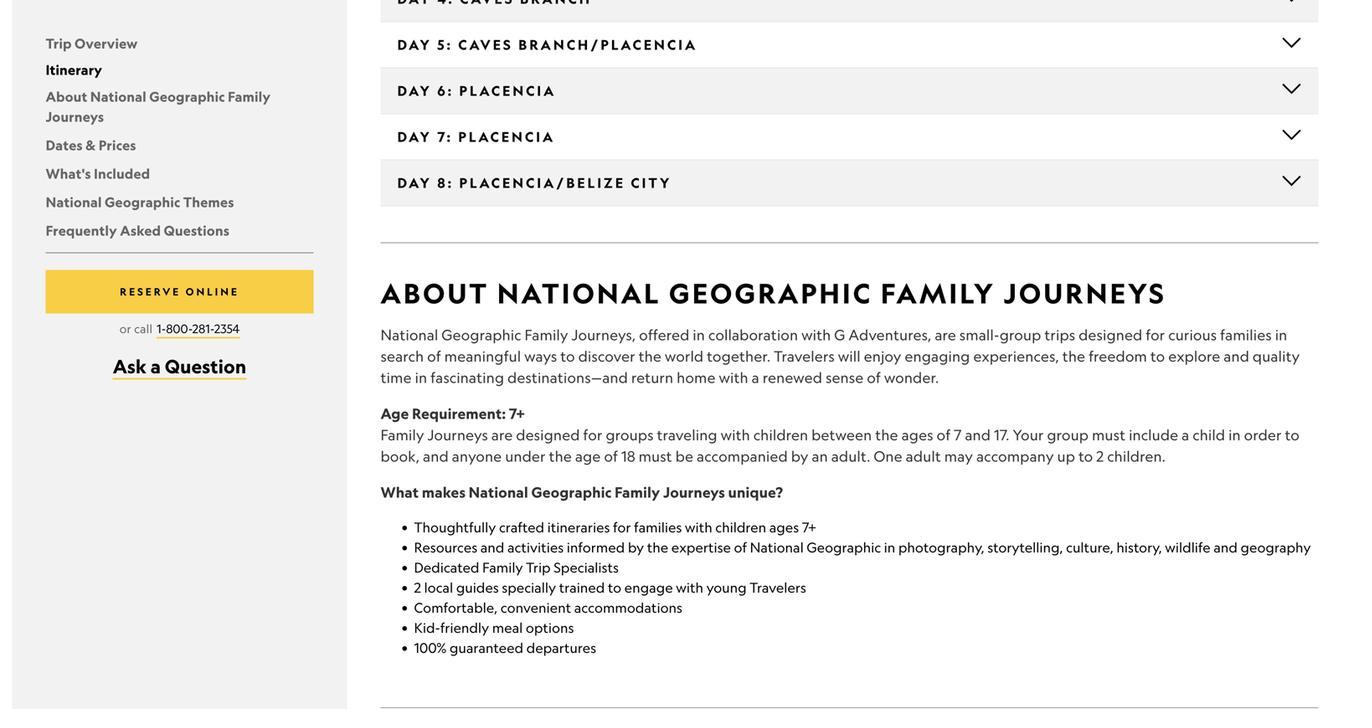 Task type: locate. For each thing, give the bounding box(es) containing it.
must right 18
[[639, 448, 672, 465]]

group up the experiences,
[[1000, 326, 1041, 344]]

2 view itinerary info image from the top
[[1282, 78, 1302, 98]]

0 vertical spatial ages
[[902, 426, 934, 444]]

1 vertical spatial view itinerary info image
[[1282, 78, 1302, 98]]

in right time at the left
[[415, 369, 427, 387]]

about up search
[[381, 276, 489, 310]]

crafted
[[499, 519, 544, 536]]

and right 'book,'
[[423, 448, 449, 465]]

culture,
[[1066, 539, 1114, 556]]

a left the child
[[1182, 426, 1190, 444]]

explore
[[1169, 348, 1221, 365]]

ages down unique?
[[769, 519, 799, 536]]

by inside age requirement: 7+ family journeys are designed for groups traveling with children between the ages of 7 and 17. your group must include a child in order to book, and anyone under the age of 18 must be accompanied by an adult. one adult may accompany up to 2 children.
[[791, 448, 809, 465]]

1 vertical spatial for
[[583, 426, 603, 444]]

designed up freedom
[[1079, 326, 1143, 344]]

1 horizontal spatial trip
[[526, 559, 551, 576]]

day left 6:
[[397, 82, 432, 99]]

the up one
[[875, 426, 898, 444]]

1 vertical spatial about
[[381, 276, 489, 310]]

in up world
[[693, 326, 705, 344]]

journeys down requirement:
[[428, 426, 488, 444]]

age requirement: 7+ family journeys are designed for groups traveling with children between the ages of 7 and 17. your group must include a child in order to book, and anyone under the age of 18 must be accompanied by an adult. one adult may accompany up to 2 children.
[[381, 405, 1300, 465]]

to inside thoughtfully crafted itineraries for families with children ages 7+ resources and activities informed by the expertise of national geographic in photography, storytelling, culture, history, wildlife and geography dedicated family trip specialists 2 local guides specially trained to engage with young travelers comfortable, convenient accommodations kid-friendly meal options 100% guaranteed departures
[[608, 580, 622, 596]]

itinerary link
[[46, 61, 102, 78]]

children down unique?
[[716, 519, 766, 536]]

0 horizontal spatial 7+
[[509, 405, 525, 423]]

about national geographic family journeys up 'collaboration'
[[381, 276, 1167, 310]]

in up quality
[[1275, 326, 1288, 344]]

0 vertical spatial must
[[1092, 426, 1126, 444]]

children
[[754, 426, 808, 444], [716, 519, 766, 536]]

7+ inside thoughtfully crafted itineraries for families with children ages 7+ resources and activities informed by the expertise of national geographic in photography, storytelling, culture, history, wildlife and geography dedicated family trip specialists 2 local guides specially trained to engage with young travelers comfortable, convenient accommodations kid-friendly meal options 100% guaranteed departures
[[802, 519, 817, 536]]

reserve online
[[120, 286, 239, 298]]

2 vertical spatial view itinerary info image
[[1282, 124, 1302, 144]]

1 horizontal spatial about national geographic family journeys
[[381, 276, 1167, 310]]

trip up itinerary
[[46, 35, 72, 52]]

asked
[[120, 222, 161, 239]]

about national geographic family journeys up prices at the left of page
[[46, 88, 271, 125]]

national
[[90, 88, 146, 105], [46, 193, 102, 211], [497, 276, 661, 310], [381, 326, 438, 344], [469, 483, 528, 501], [750, 539, 804, 556]]

1 vertical spatial group
[[1047, 426, 1089, 444]]

0 vertical spatial families
[[1220, 326, 1272, 344]]

ask a question
[[113, 355, 246, 378]]

meaningful
[[444, 348, 521, 365]]

national down the anyone
[[469, 483, 528, 501]]

0 vertical spatial 7+
[[509, 405, 525, 423]]

0 vertical spatial by
[[791, 448, 809, 465]]

specially
[[502, 580, 556, 596]]

the
[[639, 348, 662, 365], [1063, 348, 1086, 365], [875, 426, 898, 444], [549, 448, 572, 465], [647, 539, 669, 556]]

2 day from the top
[[397, 82, 432, 99]]

1 vertical spatial travelers
[[750, 580, 806, 596]]

in
[[693, 326, 705, 344], [1275, 326, 1288, 344], [415, 369, 427, 387], [1229, 426, 1241, 444], [884, 539, 896, 556]]

0 vertical spatial are
[[935, 326, 956, 344]]

geographic inside about national geographic family journeys
[[149, 88, 225, 105]]

0 horizontal spatial by
[[628, 539, 644, 556]]

to left explore
[[1151, 348, 1165, 365]]

with down together.
[[719, 369, 749, 387]]

to right order
[[1285, 426, 1300, 444]]

friendly
[[440, 620, 489, 636]]

0 vertical spatial group
[[1000, 326, 1041, 344]]

are inside age requirement: 7+ family journeys are designed for groups traveling with children between the ages of 7 and 17. your group must include a child in order to book, and anyone under the age of 18 must be accompanied by an adult. one adult may accompany up to 2 children.
[[491, 426, 513, 444]]

view itinerary info image for day 6: placencia
[[1282, 78, 1302, 98]]

0 vertical spatial view itinerary info image
[[1282, 0, 1302, 6]]

ages
[[902, 426, 934, 444], [769, 519, 799, 536]]

designed up under
[[516, 426, 580, 444]]

the inside thoughtfully crafted itineraries for families with children ages 7+ resources and activities informed by the expertise of national geographic in photography, storytelling, culture, history, wildlife and geography dedicated family trip specialists 2 local guides specially trained to engage with young travelers comfortable, convenient accommodations kid-friendly meal options 100% guaranteed departures
[[647, 539, 669, 556]]

0 horizontal spatial ages
[[769, 519, 799, 536]]

must up children.
[[1092, 426, 1126, 444]]

view itinerary info image inside chevron down icon dropdown button
[[1282, 0, 1302, 6]]

7+
[[509, 405, 525, 423], [802, 519, 817, 536]]

frequently asked questions link
[[46, 222, 229, 239]]

0 horizontal spatial families
[[634, 519, 682, 536]]

are up engaging
[[935, 326, 956, 344]]

to right 'up'
[[1079, 448, 1093, 465]]

journeys up dates
[[46, 108, 104, 125]]

placencia down caves
[[459, 82, 556, 99]]

1 vertical spatial trip
[[526, 559, 551, 576]]

itineraries
[[547, 519, 610, 536]]

the up return
[[639, 348, 662, 365]]

in left photography,
[[884, 539, 896, 556]]

a inside national geographic family journeys, offered in collaboration with g adventures, are small-group trips designed for curious families in search of meaningful ways to discover the world together. travelers will enjoy engaging experiences, the freedom to explore and quality time in fascinating destinations—and return home with a renewed sense of wonder.
[[752, 369, 760, 387]]

travelers inside national geographic family journeys, offered in collaboration with g adventures, are small-group trips designed for curious families in search of meaningful ways to discover the world together. travelers will enjoy engaging experiences, the freedom to explore and quality time in fascinating destinations—and return home with a renewed sense of wonder.
[[774, 348, 835, 365]]

0 vertical spatial trip
[[46, 35, 72, 52]]

1 horizontal spatial must
[[1092, 426, 1126, 444]]

1 vertical spatial ages
[[769, 519, 799, 536]]

travelers up renewed
[[774, 348, 835, 365]]

family
[[228, 88, 271, 105], [881, 276, 996, 310], [525, 326, 568, 344], [381, 426, 424, 444], [615, 483, 660, 501], [482, 559, 523, 576]]

1 day from the top
[[397, 36, 432, 53]]

0 vertical spatial children
[[754, 426, 808, 444]]

designed
[[1079, 326, 1143, 344], [516, 426, 580, 444]]

caves
[[458, 36, 513, 53]]

day for day 7:
[[397, 128, 432, 145]]

in inside thoughtfully crafted itineraries for families with children ages 7+ resources and activities informed by the expertise of national geographic in photography, storytelling, culture, history, wildlife and geography dedicated family trip specialists 2 local guides specially trained to engage with young travelers comfortable, convenient accommodations kid-friendly meal options 100% guaranteed departures
[[884, 539, 896, 556]]

unique?
[[728, 483, 783, 501]]

branch/placencia
[[519, 36, 698, 53]]

1 horizontal spatial by
[[791, 448, 809, 465]]

or call 1-800-281-2354
[[119, 322, 240, 336]]

trip down the "activities"
[[526, 559, 551, 576]]

day left 8: on the top of page
[[397, 174, 432, 191]]

1 horizontal spatial group
[[1047, 426, 1089, 444]]

in inside age requirement: 7+ family journeys are designed for groups traveling with children between the ages of 7 and 17. your group must include a child in order to book, and anyone under the age of 18 must be accompanied by an adult. one adult may accompany up to 2 children.
[[1229, 426, 1241, 444]]

2 horizontal spatial a
[[1182, 426, 1190, 444]]

1 horizontal spatial designed
[[1079, 326, 1143, 344]]

0 vertical spatial view itinerary info image
[[1282, 32, 1302, 52]]

1 view itinerary info image from the top
[[1282, 32, 1302, 52]]

photography,
[[899, 539, 985, 556]]

family inside national geographic family journeys, offered in collaboration with g adventures, are small-group trips designed for curious families in search of meaningful ways to discover the world together. travelers will enjoy engaging experiences, the freedom to explore and quality time in fascinating destinations—and return home with a renewed sense of wonder.
[[525, 326, 568, 344]]

national up search
[[381, 326, 438, 344]]

about down "itinerary" link
[[46, 88, 87, 105]]

the up engage
[[647, 539, 669, 556]]

7+ up under
[[509, 405, 525, 423]]

child
[[1193, 426, 1226, 444]]

journeys up trips
[[1004, 276, 1167, 310]]

with up the accompanied
[[721, 426, 750, 444]]

travelers right young
[[750, 580, 806, 596]]

a right ask
[[151, 355, 161, 378]]

are up under
[[491, 426, 513, 444]]

accompanied
[[697, 448, 788, 465]]

for left the curious
[[1146, 326, 1165, 344]]

group
[[1000, 326, 1041, 344], [1047, 426, 1089, 444]]

history,
[[1117, 539, 1162, 556]]

children inside thoughtfully crafted itineraries for families with children ages 7+ resources and activities informed by the expertise of national geographic in photography, storytelling, culture, history, wildlife and geography dedicated family trip specialists 2 local guides specially trained to engage with young travelers comfortable, convenient accommodations kid-friendly meal options 100% guaranteed departures
[[716, 519, 766, 536]]

national down unique?
[[750, 539, 804, 556]]

families up expertise
[[634, 519, 682, 536]]

0 vertical spatial for
[[1146, 326, 1165, 344]]

0 vertical spatial about national geographic family journeys
[[46, 88, 271, 125]]

themes
[[183, 193, 234, 211]]

1 vertical spatial are
[[491, 426, 513, 444]]

be
[[676, 448, 694, 465]]

between
[[812, 426, 872, 444]]

1 view itinerary info image from the top
[[1282, 0, 1302, 6]]

ages up adult
[[902, 426, 934, 444]]

day left 5:
[[397, 36, 432, 53]]

by inside thoughtfully crafted itineraries for families with children ages 7+ resources and activities informed by the expertise of national geographic in photography, storytelling, culture, history, wildlife and geography dedicated family trip specialists 2 local guides specially trained to engage with young travelers comfortable, convenient accommodations kid-friendly meal options 100% guaranteed departures
[[628, 539, 644, 556]]

in right the child
[[1229, 426, 1241, 444]]

800-
[[166, 322, 192, 336]]

the left age
[[549, 448, 572, 465]]

2 inside thoughtfully crafted itineraries for families with children ages 7+ resources and activities informed by the expertise of national geographic in photography, storytelling, culture, history, wildlife and geography dedicated family trip specialists 2 local guides specially trained to engage with young travelers comfortable, convenient accommodations kid-friendly meal options 100% guaranteed departures
[[414, 580, 421, 596]]

national geographic themes link
[[46, 193, 234, 211]]

1 vertical spatial families
[[634, 519, 682, 536]]

2 view itinerary info image from the top
[[1282, 170, 1302, 191]]

1 vertical spatial 2
[[414, 580, 421, 596]]

trips
[[1045, 326, 1076, 344]]

and left quality
[[1224, 348, 1250, 365]]

1 horizontal spatial families
[[1220, 326, 1272, 344]]

view itinerary info image
[[1282, 0, 1302, 6], [1282, 78, 1302, 98], [1282, 124, 1302, 144]]

1 horizontal spatial for
[[613, 519, 631, 536]]

of left 7
[[937, 426, 951, 444]]

2 vertical spatial for
[[613, 519, 631, 536]]

day for day 5:
[[397, 36, 432, 53]]

journeys inside about national geographic family journeys
[[46, 108, 104, 125]]

national inside about national geographic family journeys
[[90, 88, 146, 105]]

of down enjoy
[[867, 369, 881, 387]]

0 vertical spatial placencia
[[459, 82, 556, 99]]

offered
[[639, 326, 690, 344]]

1 horizontal spatial ages
[[902, 426, 934, 444]]

0 horizontal spatial must
[[639, 448, 672, 465]]

journeys
[[46, 108, 104, 125], [1004, 276, 1167, 310], [428, 426, 488, 444], [663, 483, 725, 501]]

0 horizontal spatial are
[[491, 426, 513, 444]]

and right wildlife
[[1214, 539, 1238, 556]]

adult.
[[831, 448, 871, 465]]

dates & prices
[[46, 136, 136, 154]]

0 horizontal spatial a
[[151, 355, 161, 378]]

for
[[1146, 326, 1165, 344], [583, 426, 603, 444], [613, 519, 631, 536]]

7+ down an
[[802, 519, 817, 536]]

for up informed
[[613, 519, 631, 536]]

a down together.
[[752, 369, 760, 387]]

1 vertical spatial children
[[716, 519, 766, 536]]

7
[[954, 426, 962, 444]]

0 horizontal spatial about
[[46, 88, 87, 105]]

of
[[427, 348, 441, 365], [867, 369, 881, 387], [937, 426, 951, 444], [604, 448, 618, 465], [734, 539, 747, 556]]

about
[[46, 88, 87, 105], [381, 276, 489, 310]]

day left 7:
[[397, 128, 432, 145]]

frequently
[[46, 222, 117, 239]]

adult
[[906, 448, 941, 465]]

2 left local
[[414, 580, 421, 596]]

group up 'up'
[[1047, 426, 1089, 444]]

designed inside national geographic family journeys, offered in collaboration with g adventures, are small-group trips designed for curious families in search of meaningful ways to discover the world together. travelers will enjoy engaging experiences, the freedom to explore and quality time in fascinating destinations—and return home with a renewed sense of wonder.
[[1079, 326, 1143, 344]]

placencia up day 8: placencia/belize city on the left of page
[[458, 128, 555, 145]]

placencia
[[459, 82, 556, 99], [458, 128, 555, 145]]

by
[[791, 448, 809, 465], [628, 539, 644, 556]]

0 vertical spatial 2
[[1097, 448, 1104, 465]]

chevron down icon button
[[385, 0, 1315, 21]]

0 horizontal spatial 2
[[414, 580, 421, 596]]

for up age
[[583, 426, 603, 444]]

journeys down be
[[663, 483, 725, 501]]

thoughtfully
[[414, 519, 496, 536]]

by right informed
[[628, 539, 644, 556]]

must
[[1092, 426, 1126, 444], [639, 448, 672, 465]]

expertise
[[672, 539, 731, 556]]

0 horizontal spatial for
[[583, 426, 603, 444]]

0 horizontal spatial designed
[[516, 426, 580, 444]]

1 horizontal spatial 7+
[[802, 519, 817, 536]]

families
[[1220, 326, 1272, 344], [634, 519, 682, 536]]

0 horizontal spatial group
[[1000, 326, 1041, 344]]

1 vertical spatial 7+
[[802, 519, 817, 536]]

1 horizontal spatial a
[[752, 369, 760, 387]]

0 vertical spatial about
[[46, 88, 87, 105]]

view itinerary info image
[[1282, 32, 1302, 52], [1282, 170, 1302, 191]]

of right expertise
[[734, 539, 747, 556]]

2 horizontal spatial for
[[1146, 326, 1165, 344]]

3 view itinerary info image from the top
[[1282, 124, 1302, 144]]

children inside age requirement: 7+ family journeys are designed for groups traveling with children between the ages of 7 and 17. your group must include a child in order to book, and anyone under the age of 18 must be accompanied by an adult. one adult may accompany up to 2 children.
[[754, 426, 808, 444]]

travelers
[[774, 348, 835, 365], [750, 580, 806, 596]]

2 right 'up'
[[1097, 448, 1104, 465]]

0 vertical spatial travelers
[[774, 348, 835, 365]]

1 vertical spatial designed
[[516, 426, 580, 444]]

and
[[1224, 348, 1250, 365], [965, 426, 991, 444], [423, 448, 449, 465], [481, 539, 505, 556], [1214, 539, 1238, 556]]

by left an
[[791, 448, 809, 465]]

4 day from the top
[[397, 174, 432, 191]]

call
[[134, 322, 152, 336]]

national geographic family journeys, offered in collaboration with g adventures, are small-group trips designed for curious families in search of meaningful ways to discover the world together. travelers will enjoy engaging experiences, the freedom to explore and quality time in fascinating destinations—and return home with a renewed sense of wonder.
[[381, 326, 1300, 387]]

children up the accompanied
[[754, 426, 808, 444]]

guaranteed
[[450, 640, 524, 656]]

to up accommodations
[[608, 580, 622, 596]]

national up prices at the left of page
[[90, 88, 146, 105]]

1 horizontal spatial 2
[[1097, 448, 1104, 465]]

with
[[802, 326, 831, 344], [719, 369, 749, 387], [721, 426, 750, 444], [685, 519, 713, 536], [676, 580, 704, 596]]

1 vertical spatial by
[[628, 539, 644, 556]]

3 day from the top
[[397, 128, 432, 145]]

1 vertical spatial must
[[639, 448, 672, 465]]

0 vertical spatial designed
[[1079, 326, 1143, 344]]

families up quality
[[1220, 326, 1272, 344]]

1 horizontal spatial are
[[935, 326, 956, 344]]

1 vertical spatial placencia
[[458, 128, 555, 145]]

trip overview
[[46, 35, 138, 52]]

quality
[[1253, 348, 1300, 365]]

for inside thoughtfully crafted itineraries for families with children ages 7+ resources and activities informed by the expertise of national geographic in photography, storytelling, culture, history, wildlife and geography dedicated family trip specialists 2 local guides specially trained to engage with young travelers comfortable, convenient accommodations kid-friendly meal options 100% guaranteed departures
[[613, 519, 631, 536]]

options
[[526, 620, 574, 636]]

group inside national geographic family journeys, offered in collaboration with g adventures, are small-group trips designed for curious families in search of meaningful ways to discover the world together. travelers will enjoy engaging experiences, the freedom to explore and quality time in fascinating destinations—and return home with a renewed sense of wonder.
[[1000, 326, 1041, 344]]

1 vertical spatial view itinerary info image
[[1282, 170, 1302, 191]]

ask a question button
[[113, 355, 246, 380]]

up
[[1057, 448, 1075, 465]]

day
[[397, 36, 432, 53], [397, 82, 432, 99], [397, 128, 432, 145], [397, 174, 432, 191]]

what makes national geographic family journeys unique?
[[381, 483, 783, 501]]

national inside thoughtfully crafted itineraries for families with children ages 7+ resources and activities informed by the expertise of national geographic in photography, storytelling, culture, history, wildlife and geography dedicated family trip specialists 2 local guides specially trained to engage with young travelers comfortable, convenient accommodations kid-friendly meal options 100% guaranteed departures
[[750, 539, 804, 556]]



Task type: vqa. For each thing, say whether or not it's contained in the screenshot.
YOUR
yes



Task type: describe. For each thing, give the bounding box(es) containing it.
departures
[[527, 640, 596, 656]]

100%
[[414, 640, 447, 656]]

about national geographic family journeys link
[[46, 88, 271, 125]]

enjoy
[[864, 348, 902, 365]]

engaging
[[905, 348, 970, 365]]

ages inside age requirement: 7+ family journeys are designed for groups traveling with children between the ages of 7 and 17. your group must include a child in order to book, and anyone under the age of 18 must be accompanied by an adult. one adult may accompany up to 2 children.
[[902, 426, 934, 444]]

city
[[631, 174, 672, 191]]

order
[[1244, 426, 1282, 444]]

question
[[165, 355, 246, 378]]

include
[[1129, 426, 1179, 444]]

trip inside thoughtfully crafted itineraries for families with children ages 7+ resources and activities informed by the expertise of national geographic in photography, storytelling, culture, history, wildlife and geography dedicated family trip specialists 2 local guides specially trained to engage with young travelers comfortable, convenient accommodations kid-friendly meal options 100% guaranteed departures
[[526, 559, 551, 576]]

18
[[621, 448, 635, 465]]

dates
[[46, 136, 83, 154]]

0 horizontal spatial about national geographic family journeys
[[46, 88, 271, 125]]

6:
[[437, 82, 454, 99]]

overview
[[75, 35, 138, 52]]

view itinerary info image for day 7: placencia
[[1282, 124, 1302, 144]]

with left 'g'
[[802, 326, 831, 344]]

ways
[[524, 348, 557, 365]]

17.
[[994, 426, 1010, 444]]

to up destinations—and
[[561, 348, 575, 365]]

with up expertise
[[685, 519, 713, 536]]

national down 'what's' in the left of the page
[[46, 193, 102, 211]]

national geographic themes
[[46, 193, 234, 211]]

online
[[186, 286, 239, 298]]

what's included link
[[46, 165, 150, 182]]

dedicated
[[414, 559, 479, 576]]

or
[[119, 322, 131, 336]]

adventures,
[[849, 326, 932, 344]]

reserve online link
[[46, 270, 314, 314]]

resources
[[414, 539, 478, 556]]

a inside age requirement: 7+ family journeys are designed for groups traveling with children between the ages of 7 and 17. your group must include a child in order to book, and anyone under the age of 18 must be accompanied by an adult. one adult may accompany up to 2 children.
[[1182, 426, 1190, 444]]

ask
[[113, 355, 147, 378]]

designed inside age requirement: 7+ family journeys are designed for groups traveling with children between the ages of 7 and 17. your group must include a child in order to book, and anyone under the age of 18 must be accompanied by an adult. one adult may accompany up to 2 children.
[[516, 426, 580, 444]]

return
[[631, 369, 674, 387]]

fascinating
[[431, 369, 504, 387]]

curious
[[1169, 326, 1217, 344]]

what
[[381, 483, 419, 501]]

reserve
[[120, 286, 181, 298]]

home
[[677, 369, 716, 387]]

family inside thoughtfully crafted itineraries for families with children ages 7+ resources and activities informed by the expertise of national geographic in photography, storytelling, culture, history, wildlife and geography dedicated family trip specialists 2 local guides specially trained to engage with young travelers comfortable, convenient accommodations kid-friendly meal options 100% guaranteed departures
[[482, 559, 523, 576]]

may
[[945, 448, 973, 465]]

storytelling,
[[988, 539, 1063, 556]]

for inside national geographic family journeys, offered in collaboration with g adventures, are small-group trips designed for curious families in search of meaningful ways to discover the world together. travelers will enjoy engaging experiences, the freedom to explore and quality time in fascinating destinations—and return home with a renewed sense of wonder.
[[1146, 326, 1165, 344]]

national up journeys, on the left
[[497, 276, 661, 310]]

with left young
[[676, 580, 704, 596]]

questions
[[164, 222, 229, 239]]

what's included
[[46, 165, 150, 182]]

placencia for day 6: placencia
[[459, 82, 556, 99]]

trained
[[559, 580, 605, 596]]

sense
[[826, 369, 864, 387]]

placencia for day 7: placencia
[[458, 128, 555, 145]]

day for day 6:
[[397, 82, 432, 99]]

1-800-281-2354 link
[[157, 320, 240, 339]]

view itinerary info image for placencia/belize city
[[1282, 170, 1302, 191]]

time
[[381, 369, 412, 387]]

meal
[[492, 620, 523, 636]]

local
[[424, 580, 453, 596]]

included
[[94, 165, 150, 182]]

of inside thoughtfully crafted itineraries for families with children ages 7+ resources and activities informed by the expertise of national geographic in photography, storytelling, culture, history, wildlife and geography dedicated family trip specialists 2 local guides specially trained to engage with young travelers comfortable, convenient accommodations kid-friendly meal options 100% guaranteed departures
[[734, 539, 747, 556]]

anyone
[[452, 448, 502, 465]]

for inside age requirement: 7+ family journeys are designed for groups traveling with children between the ages of 7 and 17. your group must include a child in order to book, and anyone under the age of 18 must be accompanied by an adult. one adult may accompany up to 2 children.
[[583, 426, 603, 444]]

of left 18
[[604, 448, 618, 465]]

activities
[[508, 539, 564, 556]]

what's
[[46, 165, 91, 182]]

families inside national geographic family journeys, offered in collaboration with g adventures, are small-group trips designed for curious families in search of meaningful ways to discover the world together. travelers will enjoy engaging experiences, the freedom to explore and quality time in fascinating destinations—and return home with a renewed sense of wonder.
[[1220, 326, 1272, 344]]

and inside national geographic family journeys, offered in collaboration with g adventures, are small-group trips designed for curious families in search of meaningful ways to discover the world together. travelers will enjoy engaging experiences, the freedom to explore and quality time in fascinating destinations—and return home with a renewed sense of wonder.
[[1224, 348, 1250, 365]]

dates & prices link
[[46, 136, 136, 154]]

your
[[1013, 426, 1044, 444]]

families inside thoughtfully crafted itineraries for families with children ages 7+ resources and activities informed by the expertise of national geographic in photography, storytelling, culture, history, wildlife and geography dedicated family trip specialists 2 local guides specially trained to engage with young travelers comfortable, convenient accommodations kid-friendly meal options 100% guaranteed departures
[[634, 519, 682, 536]]

7+ inside age requirement: 7+ family journeys are designed for groups traveling with children between the ages of 7 and 17. your group must include a child in order to book, and anyone under the age of 18 must be accompanied by an adult. one adult may accompany up to 2 children.
[[509, 405, 525, 423]]

national inside national geographic family journeys, offered in collaboration with g adventures, are small-group trips designed for curious families in search of meaningful ways to discover the world together. travelers will enjoy engaging experiences, the freedom to explore and quality time in fascinating destinations—and return home with a renewed sense of wonder.
[[381, 326, 438, 344]]

destinations—and
[[508, 369, 628, 387]]

makes
[[422, 483, 466, 501]]

children.
[[1107, 448, 1166, 465]]

an
[[812, 448, 828, 465]]

2 inside age requirement: 7+ family journeys are designed for groups traveling with children between the ages of 7 and 17. your group must include a child in order to book, and anyone under the age of 18 must be accompanied by an adult. one adult may accompany up to 2 children.
[[1097, 448, 1104, 465]]

day for day 8:
[[397, 174, 432, 191]]

wildlife
[[1165, 539, 1211, 556]]

under
[[505, 448, 546, 465]]

and right 7
[[965, 426, 991, 444]]

journeys inside age requirement: 7+ family journeys are designed for groups traveling with children between the ages of 7 and 17. your group must include a child in order to book, and anyone under the age of 18 must be accompanied by an adult. one adult may accompany up to 2 children.
[[428, 426, 488, 444]]

the down trips
[[1063, 348, 1086, 365]]

g
[[834, 326, 846, 344]]

trip overview link
[[46, 35, 138, 52]]

young
[[707, 580, 747, 596]]

guides
[[456, 580, 499, 596]]

age
[[381, 405, 409, 423]]

together.
[[707, 348, 771, 365]]

&
[[86, 136, 96, 154]]

family inside age requirement: 7+ family journeys are designed for groups traveling with children between the ages of 7 and 17. your group must include a child in order to book, and anyone under the age of 18 must be accompanied by an adult. one adult may accompany up to 2 children.
[[381, 426, 424, 444]]

are inside national geographic family journeys, offered in collaboration with g adventures, are small-group trips designed for curious families in search of meaningful ways to discover the world together. travelers will enjoy engaging experiences, the freedom to explore and quality time in fascinating destinations—and return home with a renewed sense of wonder.
[[935, 326, 956, 344]]

2354
[[214, 322, 240, 336]]

travelers inside thoughtfully crafted itineraries for families with children ages 7+ resources and activities informed by the expertise of national geographic in photography, storytelling, culture, history, wildlife and geography dedicated family trip specialists 2 local guides specially trained to engage with young travelers comfortable, convenient accommodations kid-friendly meal options 100% guaranteed departures
[[750, 580, 806, 596]]

of right search
[[427, 348, 441, 365]]

freedom
[[1089, 348, 1147, 365]]

specialists
[[554, 559, 619, 576]]

ages inside thoughtfully crafted itineraries for families with children ages 7+ resources and activities informed by the expertise of national geographic in photography, storytelling, culture, history, wildlife and geography dedicated family trip specialists 2 local guides specially trained to engage with young travelers comfortable, convenient accommodations kid-friendly meal options 100% guaranteed departures
[[769, 519, 799, 536]]

geographic inside national geographic family journeys, offered in collaboration with g adventures, are small-group trips designed for curious families in search of meaningful ways to discover the world together. travelers will enjoy engaging experiences, the freedom to explore and quality time in fascinating destinations—and return home with a renewed sense of wonder.
[[442, 326, 521, 344]]

and down crafted
[[481, 539, 505, 556]]

day 5: caves branch/placencia
[[397, 36, 698, 53]]

geographic inside thoughtfully crafted itineraries for families with children ages 7+ resources and activities informed by the expertise of national geographic in photography, storytelling, culture, history, wildlife and geography dedicated family trip specialists 2 local guides specially trained to engage with young travelers comfortable, convenient accommodations kid-friendly meal options 100% guaranteed departures
[[807, 539, 881, 556]]

renewed
[[763, 369, 823, 387]]

frequently asked questions
[[46, 222, 229, 239]]

8:
[[437, 174, 454, 191]]

with inside age requirement: 7+ family journeys are designed for groups traveling with children between the ages of 7 and 17. your group must include a child in order to book, and anyone under the age of 18 must be accompanied by an adult. one adult may accompany up to 2 children.
[[721, 426, 750, 444]]

requirement:
[[412, 405, 506, 423]]

1 vertical spatial about national geographic family journeys
[[381, 276, 1167, 310]]

day 7: placencia
[[397, 128, 555, 145]]

search
[[381, 348, 424, 365]]

thoughtfully crafted itineraries for families with children ages 7+ resources and activities informed by the expertise of national geographic in photography, storytelling, culture, history, wildlife and geography dedicated family trip specialists 2 local guides specially trained to engage with young travelers comfortable, convenient accommodations kid-friendly meal options 100% guaranteed departures
[[414, 519, 1311, 656]]

journeys,
[[572, 326, 636, 344]]

view itinerary info image for caves branch/placencia
[[1282, 32, 1302, 52]]

accompany
[[977, 448, 1054, 465]]

0 horizontal spatial trip
[[46, 35, 72, 52]]

kid-
[[414, 620, 440, 636]]

1 horizontal spatial about
[[381, 276, 489, 310]]

group inside age requirement: 7+ family journeys are designed for groups traveling with children between the ages of 7 and 17. your group must include a child in order to book, and anyone under the age of 18 must be accompanied by an adult. one adult may accompany up to 2 children.
[[1047, 426, 1089, 444]]

geography
[[1241, 539, 1311, 556]]

7:
[[437, 128, 453, 145]]

a inside button
[[151, 355, 161, 378]]

day 8: placencia/belize city
[[397, 174, 672, 191]]

281-
[[192, 322, 214, 336]]



